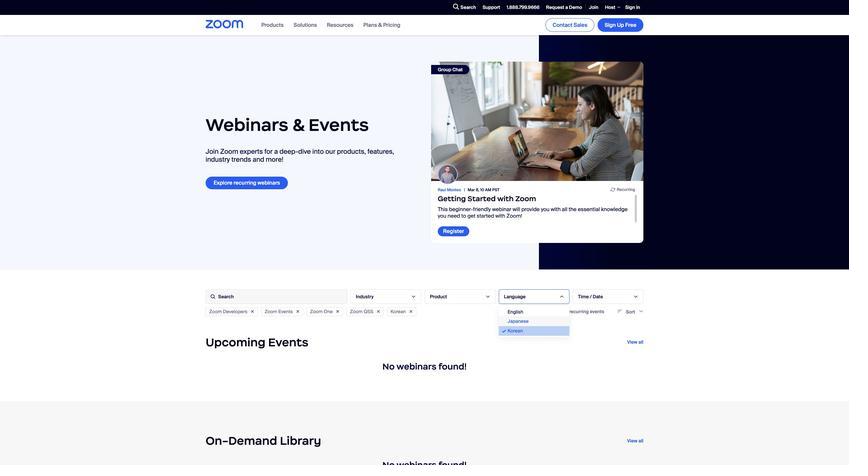Task type: describe. For each thing, give the bounding box(es) containing it.
webinars & events
[[206, 114, 369, 136]]

upcoming events
[[206, 335, 309, 350]]

explore recurring webinars
[[214, 180, 280, 187]]

up
[[617, 21, 624, 28]]

this
[[438, 206, 448, 213]]

our
[[325, 147, 336, 156]]

zoom!
[[507, 213, 522, 219]]

and
[[253, 155, 264, 164]]

library
[[280, 434, 321, 448]]

am
[[485, 187, 491, 193]]

features,
[[368, 147, 394, 156]]

friendly
[[473, 206, 491, 213]]

sales
[[574, 21, 588, 28]]

plans & pricing
[[363, 21, 401, 28]]

events for zoom events
[[278, 309, 293, 315]]

get
[[468, 213, 476, 219]]

language
[[504, 294, 526, 300]]

show recurring events
[[556, 309, 604, 315]]

request
[[546, 4, 564, 10]]

search
[[461, 4, 476, 10]]

experts
[[240, 147, 263, 156]]

0 horizontal spatial webinars
[[258, 180, 280, 187]]

industry
[[206, 155, 230, 164]]

zoom call 16 image
[[431, 62, 644, 181]]

sign for sign in
[[625, 4, 635, 10]]

view all link for upcoming events
[[627, 340, 644, 345]]

raul montes
[[438, 187, 461, 193]]

essential
[[578, 206, 600, 213]]

a inside join zoom experts for a deep-dive into our products, features, industry trends and more!
[[274, 147, 278, 156]]

english
[[508, 309, 523, 315]]

zoom developers
[[209, 309, 247, 315]]

industry
[[356, 294, 374, 300]]

group
[[438, 67, 451, 73]]

on-
[[206, 434, 228, 448]]

knowledge
[[601, 206, 628, 213]]

contact sales
[[553, 21, 588, 28]]

view all for on-demand library
[[627, 438, 644, 444]]

view all for upcoming events
[[627, 340, 644, 345]]

sign in
[[625, 4, 640, 10]]

register
[[443, 228, 464, 235]]

need
[[448, 213, 460, 219]]

recurring for show
[[569, 309, 589, 315]]

beginner-
[[449, 206, 473, 213]]

all for on-demand library
[[639, 438, 644, 444]]

products,
[[337, 147, 366, 156]]

join for join zoom experts for a deep-dive into our products, features, industry trends and more!
[[206, 147, 219, 156]]

all for upcoming events
[[639, 340, 644, 345]]

raul montes link
[[438, 187, 468, 193]]

events for upcoming events
[[268, 335, 309, 350]]

1.888.799.9666
[[507, 4, 540, 10]]

support link
[[479, 0, 504, 15]]

resources
[[327, 22, 354, 28]]

date
[[593, 294, 603, 300]]

1 vertical spatial webinars
[[397, 362, 437, 372]]

zoom qss
[[350, 309, 373, 315]]

demo
[[569, 4, 582, 10]]

join zoom experts for a deep-dive into our products, features, industry trends and more!
[[206, 147, 394, 164]]

recurring
[[617, 187, 635, 192]]

getting
[[438, 195, 466, 203]]

free
[[625, 21, 637, 28]]

events
[[590, 309, 604, 315]]

/
[[590, 294, 592, 300]]

sign up free
[[605, 21, 637, 28]]

sign in link
[[622, 0, 644, 15]]

with up webinar
[[497, 195, 514, 203]]

group chat
[[438, 67, 463, 73]]

zoom events
[[265, 309, 293, 315]]

the
[[569, 206, 577, 213]]

join for join
[[589, 4, 599, 10]]

mar
[[468, 187, 475, 193]]

0 vertical spatial a
[[565, 4, 568, 10]]

trends
[[232, 155, 251, 164]]

found!
[[439, 362, 467, 372]]

0 horizontal spatial you
[[438, 213, 446, 219]]

chat
[[452, 67, 463, 73]]

zoom inside getting started with zoom this beginner-friendly webinar will provide you with all the essential knowledge you need to get started with zoom!
[[515, 195, 536, 203]]

contact sales link
[[546, 18, 595, 32]]

zoom inside join zoom experts for a deep-dive into our products, features, industry trends and more!
[[220, 147, 238, 156]]

one
[[324, 309, 333, 315]]

1 horizontal spatial you
[[541, 206, 550, 213]]

products button
[[261, 22, 284, 28]]

host button
[[602, 0, 622, 15]]

explore
[[214, 180, 232, 187]]

sort
[[626, 309, 635, 315]]

time / date
[[578, 294, 603, 300]]



Task type: locate. For each thing, give the bounding box(es) containing it.
events
[[309, 114, 369, 136], [278, 309, 293, 315], [268, 335, 309, 350]]

for
[[265, 147, 273, 156]]

zoom logo image
[[206, 20, 243, 29]]

will
[[513, 206, 520, 213]]

zoom left the qss on the bottom of page
[[350, 309, 363, 315]]

demand
[[228, 434, 277, 448]]

host
[[605, 4, 616, 10]]

solutions
[[294, 22, 317, 28]]

0 horizontal spatial sign
[[605, 21, 616, 28]]

2 view all from the top
[[627, 438, 644, 444]]

0 vertical spatial all
[[562, 206, 568, 213]]

view
[[627, 340, 638, 345], [627, 438, 638, 444]]

explore recurring webinars link
[[206, 177, 288, 189]]

all inside getting started with zoom this beginner-friendly webinar will provide you with all the essential knowledge you need to get started with zoom!
[[562, 206, 568, 213]]

1 vertical spatial all
[[639, 340, 644, 345]]

started
[[477, 213, 494, 219]]

all
[[562, 206, 568, 213], [639, 340, 644, 345], [639, 438, 644, 444]]

None search field
[[429, 2, 451, 13]]

to
[[461, 213, 466, 219]]

recurring down time
[[569, 309, 589, 315]]

deep-
[[280, 147, 298, 156]]

join left the trends
[[206, 147, 219, 156]]

1 vertical spatial sign
[[605, 21, 616, 28]]

0 horizontal spatial korean
[[391, 309, 406, 315]]

0 horizontal spatial a
[[274, 147, 278, 156]]

0 vertical spatial recurring
[[234, 180, 256, 187]]

zoom left developers
[[209, 309, 222, 315]]

0 vertical spatial events
[[309, 114, 369, 136]]

8,
[[476, 187, 479, 193]]

1 vertical spatial a
[[274, 147, 278, 156]]

zoom for zoom developers
[[209, 309, 222, 315]]

webinars right no
[[397, 362, 437, 372]]

recurring
[[234, 180, 256, 187], [569, 309, 589, 315]]

korean down japanese
[[508, 328, 523, 334]]

webinars down more!
[[258, 180, 280, 187]]

join inside join zoom experts for a deep-dive into our products, features, industry trends and more!
[[206, 147, 219, 156]]

0 vertical spatial webinars
[[258, 180, 280, 187]]

product
[[430, 294, 447, 300]]

1 vertical spatial view
[[627, 438, 638, 444]]

1 vertical spatial korean
[[508, 328, 523, 334]]

1 horizontal spatial a
[[565, 4, 568, 10]]

1 vertical spatial join
[[206, 147, 219, 156]]

0 vertical spatial &
[[378, 21, 382, 28]]

you right provide
[[541, 206, 550, 213]]

zoom down search field
[[265, 309, 277, 315]]

group chat link
[[431, 62, 644, 181]]

& right plans
[[378, 21, 382, 28]]

solutions button
[[294, 22, 317, 28]]

plans & pricing link
[[363, 21, 401, 28]]

with
[[497, 195, 514, 203], [551, 206, 561, 213], [495, 213, 505, 219]]

with left 'zoom!'
[[495, 213, 505, 219]]

1 horizontal spatial recurring
[[569, 309, 589, 315]]

0 horizontal spatial recurring
[[234, 180, 256, 187]]

getting started with zoom this beginner-friendly webinar will provide you with all the essential knowledge you need to get started with zoom!
[[438, 195, 628, 219]]

1 horizontal spatial &
[[378, 21, 382, 28]]

1 horizontal spatial webinars
[[397, 362, 437, 372]]

1 vertical spatial events
[[278, 309, 293, 315]]

view all link for on-demand library
[[627, 438, 644, 444]]

products
[[261, 22, 284, 28]]

view all
[[627, 340, 644, 345], [627, 438, 644, 444]]

register link
[[438, 227, 469, 236]]

into
[[312, 147, 324, 156]]

1 horizontal spatial korean
[[508, 328, 523, 334]]

zoom left the experts
[[220, 147, 238, 156]]

plans
[[363, 21, 377, 28]]

provide
[[522, 206, 540, 213]]

a right for
[[274, 147, 278, 156]]

sign left in
[[625, 4, 635, 10]]

zoom for zoom qss
[[350, 309, 363, 315]]

0 horizontal spatial &
[[293, 114, 304, 136]]

search image
[[453, 4, 459, 10], [453, 4, 459, 10]]

you left need
[[438, 213, 446, 219]]

webinars
[[206, 114, 288, 136]]

10
[[480, 187, 484, 193]]

sign
[[625, 4, 635, 10], [605, 21, 616, 28]]

1 view all link from the top
[[627, 340, 644, 345]]

& for plans
[[378, 21, 382, 28]]

pst
[[492, 187, 500, 193]]

contact
[[553, 21, 573, 28]]

sign left up
[[605, 21, 616, 28]]

0 vertical spatial join
[[589, 4, 599, 10]]

2 vertical spatial events
[[268, 335, 309, 350]]

0 vertical spatial view all link
[[627, 340, 644, 345]]

no
[[383, 362, 395, 372]]

raul
[[438, 187, 446, 193]]

0 horizontal spatial join
[[206, 147, 219, 156]]

sign for sign up free
[[605, 21, 616, 28]]

support
[[483, 4, 500, 10]]

Search field
[[206, 289, 347, 304]]

raul montes image
[[439, 165, 457, 184]]

started
[[468, 195, 496, 203]]

2 vertical spatial all
[[639, 438, 644, 444]]

1 horizontal spatial join
[[589, 4, 599, 10]]

request a demo link
[[543, 0, 586, 15]]

more!
[[266, 155, 283, 164]]

request a demo
[[546, 4, 582, 10]]

1 vertical spatial recurring
[[569, 309, 589, 315]]

a left the demo
[[565, 4, 568, 10]]

1 vertical spatial view all link
[[627, 438, 644, 444]]

resources button
[[327, 22, 354, 28]]

events up our
[[309, 114, 369, 136]]

montes
[[447, 187, 461, 193]]

in
[[636, 4, 640, 10]]

zoom for zoom one
[[310, 309, 323, 315]]

view for on-demand library
[[627, 438, 638, 444]]

zoom one
[[310, 309, 333, 315]]

korean
[[391, 309, 406, 315], [508, 328, 523, 334]]

japanese
[[508, 319, 529, 325]]

0 vertical spatial sign
[[625, 4, 635, 10]]

webinar
[[492, 206, 512, 213]]

events down search field
[[278, 309, 293, 315]]

0 vertical spatial korean
[[391, 309, 406, 315]]

upcoming
[[206, 335, 266, 350]]

mar 8, 10 am pst
[[468, 187, 500, 193]]

1 vertical spatial view all
[[627, 438, 644, 444]]

zoom left one
[[310, 309, 323, 315]]

1.888.799.9666 link
[[504, 0, 543, 15]]

with left the
[[551, 206, 561, 213]]

1 view from the top
[[627, 340, 638, 345]]

recurring for explore
[[234, 180, 256, 187]]

dive
[[298, 147, 311, 156]]

1 view all from the top
[[627, 340, 644, 345]]

0 vertical spatial view
[[627, 340, 638, 345]]

on-demand library
[[206, 434, 321, 448]]

join link
[[586, 0, 602, 15]]

pricing
[[383, 21, 401, 28]]

zoom for zoom events
[[265, 309, 277, 315]]

view for upcoming events
[[627, 340, 638, 345]]

zoom up provide
[[515, 195, 536, 203]]

2 view from the top
[[627, 438, 638, 444]]

sign up free link
[[598, 18, 644, 32]]

no webinars found!
[[383, 362, 467, 372]]

recurring right 'explore'
[[234, 180, 256, 187]]

join left 'host'
[[589, 4, 599, 10]]

webinars
[[258, 180, 280, 187], [397, 362, 437, 372]]

you
[[541, 206, 550, 213], [438, 213, 446, 219]]

1 vertical spatial &
[[293, 114, 304, 136]]

events down zoom events
[[268, 335, 309, 350]]

korean right the qss on the bottom of page
[[391, 309, 406, 315]]

show
[[556, 309, 568, 315]]

& for webinars
[[293, 114, 304, 136]]

qss
[[364, 309, 373, 315]]

& up dive at the top of page
[[293, 114, 304, 136]]

2 view all link from the top
[[627, 438, 644, 444]]

time
[[578, 294, 589, 300]]

join
[[589, 4, 599, 10], [206, 147, 219, 156]]

&
[[378, 21, 382, 28], [293, 114, 304, 136]]

developers
[[223, 309, 247, 315]]

0 vertical spatial view all
[[627, 340, 644, 345]]

1 horizontal spatial sign
[[625, 4, 635, 10]]



Task type: vqa. For each thing, say whether or not it's contained in the screenshot.
bottommost 'Group'
no



